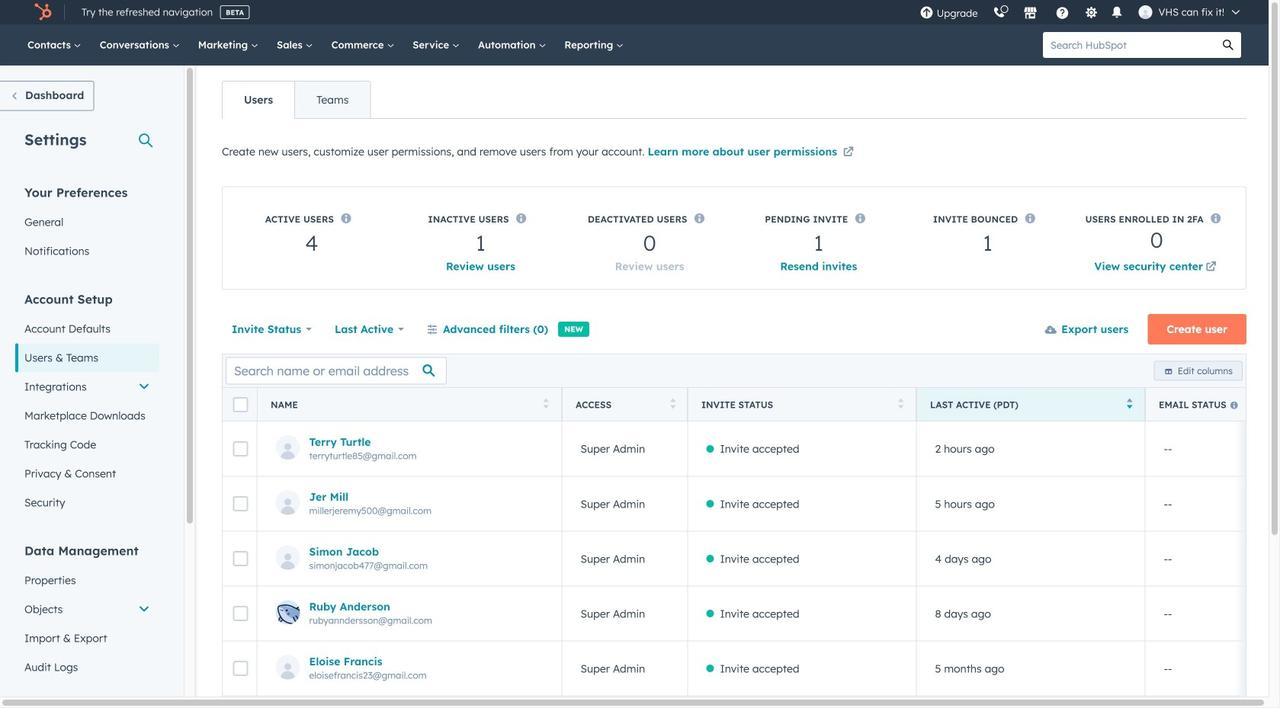 Task type: locate. For each thing, give the bounding box(es) containing it.
0 horizontal spatial link opens in a new window image
[[844, 148, 854, 158]]

0 horizontal spatial press to sort. element
[[544, 399, 549, 412]]

last active element
[[917, 696, 1146, 709]]

0 horizontal spatial press to sort. image
[[544, 399, 549, 409]]

1 vertical spatial link opens in a new window image
[[1206, 262, 1217, 273]]

press to sort. image for third press to sort. 'element' from the right
[[544, 399, 549, 409]]

2 horizontal spatial press to sort. element
[[898, 399, 904, 412]]

1 press to sort. element from the left
[[544, 399, 549, 412]]

name element
[[257, 696, 562, 709]]

1 horizontal spatial press to sort. image
[[898, 399, 904, 409]]

link opens in a new window image
[[844, 148, 854, 158], [1206, 259, 1217, 277]]

0 horizontal spatial link opens in a new window image
[[844, 144, 854, 162]]

1 horizontal spatial press to sort. element
[[670, 399, 676, 412]]

press to sort. element
[[544, 399, 549, 412], [670, 399, 676, 412], [898, 399, 904, 412]]

1 vertical spatial link opens in a new window image
[[1206, 259, 1217, 277]]

press to sort. image
[[544, 399, 549, 409], [898, 399, 904, 409]]

email status element
[[1146, 696, 1281, 709]]

1 horizontal spatial link opens in a new window image
[[1206, 262, 1217, 273]]

account setup element
[[15, 291, 159, 518]]

1 press to sort. image from the left
[[544, 399, 549, 409]]

navigation
[[222, 81, 371, 119]]

2 press to sort. image from the left
[[898, 399, 904, 409]]

menu
[[913, 0, 1251, 24]]

link opens in a new window image
[[844, 144, 854, 162], [1206, 262, 1217, 273]]



Task type: describe. For each thing, give the bounding box(es) containing it.
data management element
[[15, 543, 159, 682]]

press to sort. image
[[670, 399, 676, 409]]

marketplaces image
[[1024, 7, 1038, 21]]

2 press to sort. element from the left
[[670, 399, 676, 412]]

invite status element
[[688, 696, 917, 709]]

access element
[[562, 696, 688, 709]]

Search HubSpot search field
[[1044, 32, 1216, 58]]

press to sort. image for 3rd press to sort. 'element' from the left
[[898, 399, 904, 409]]

0 vertical spatial link opens in a new window image
[[844, 148, 854, 158]]

0 vertical spatial link opens in a new window image
[[844, 144, 854, 162]]

3 press to sort. element from the left
[[898, 399, 904, 412]]

descending sort. press to sort ascending. element
[[1127, 399, 1133, 412]]

terry turtle image
[[1139, 5, 1153, 19]]

1 horizontal spatial link opens in a new window image
[[1206, 259, 1217, 277]]

descending sort. press to sort ascending. image
[[1127, 399, 1133, 409]]

your preferences element
[[15, 184, 159, 266]]

Search name or email address search field
[[226, 357, 447, 385]]



Task type: vqa. For each thing, say whether or not it's contained in the screenshot.
Your Preferences
no



